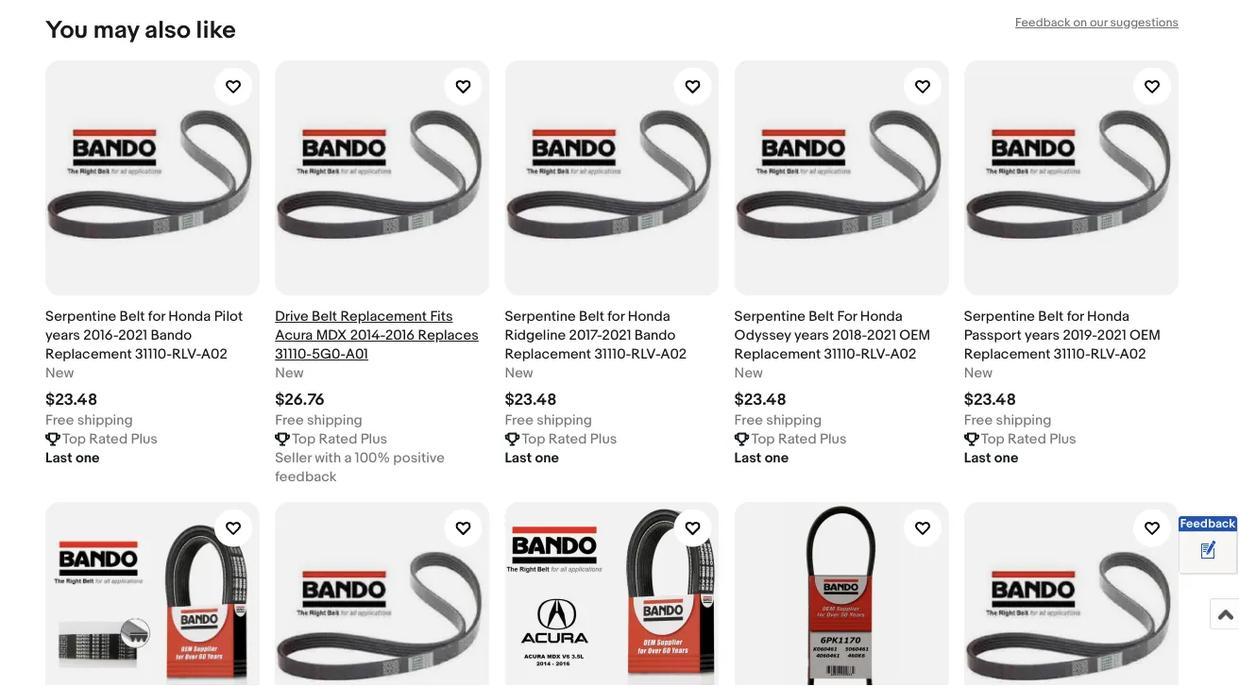 Task type: vqa. For each thing, say whether or not it's contained in the screenshot.


Task type: describe. For each thing, give the bounding box(es) containing it.
free inside drive belt replacement fits acura mdx 2014-2016  replaces 31110-5g0-a01 new $26.76 free shipping
[[275, 412, 304, 429]]

31110- inside drive belt replacement fits acura mdx 2014-2016  replaces 31110-5g0-a01 new $26.76 free shipping
[[275, 346, 312, 363]]

belt for serpentine belt for honda odyssey years 2018-2021 oem replacement 31110-rlv-a02 new $23.48 free shipping
[[809, 308, 834, 325]]

one for serpentine belt for honda ridgeline 2017-2021 bando replacement 31110-rlv-a02 new $23.48 free shipping
[[535, 450, 559, 467]]

$26.76
[[275, 390, 325, 410]]

2017-
[[569, 327, 602, 344]]

on
[[1074, 16, 1087, 30]]

replacement inside drive belt replacement fits acura mdx 2014-2016  replaces 31110-5g0-a01 new $26.76 free shipping
[[340, 308, 427, 325]]

drive belt replacement fits acura mdx 2014-2016  replaces 31110-5g0-a01 new $26.76 free shipping
[[275, 308, 479, 429]]

$23.48 text field for serpentine belt for honda pilot years 2016-2021 bando replacement 31110-rlv-a02 new $23.48 free shipping
[[45, 390, 97, 410]]

belt for serpentine belt for honda passport years 2019-2021 oem replacement 31110-rlv-a02 new $23.48 free shipping
[[1038, 308, 1064, 325]]

replacement for serpentine belt for honda passport years 2019-2021 oem replacement 31110-rlv-a02 new $23.48 free shipping
[[964, 346, 1051, 363]]

for for serpentine belt for honda ridgeline 2017-2021 bando replacement 31110-rlv-a02 new $23.48 free shipping
[[608, 308, 625, 325]]

feedback on our suggestions link
[[1015, 16, 1179, 30]]

for for serpentine belt for honda pilot years 2016-2021 bando replacement 31110-rlv-a02 new $23.48 free shipping
[[148, 308, 165, 325]]

top for serpentine belt for honda passport years 2019-2021 oem replacement 31110-rlv-a02 new $23.48 free shipping
[[981, 431, 1005, 448]]

fits
[[430, 308, 453, 325]]

positive
[[393, 450, 445, 467]]

$23.48 for serpentine belt for honda passport years 2019-2021 oem replacement 31110-rlv-a02 new $23.48 free shipping
[[964, 390, 1016, 410]]

for for serpentine belt for honda passport years 2019-2021 oem replacement 31110-rlv-a02 new $23.48 free shipping
[[1067, 308, 1084, 325]]

mdx
[[316, 327, 347, 344]]

feedback
[[275, 469, 337, 486]]

$23.48 text field for $23.48
[[964, 390, 1016, 410]]

one for serpentine belt for honda passport years 2019-2021 oem replacement 31110-rlv-a02 new $23.48 free shipping
[[995, 450, 1019, 467]]

a02 for serpentine belt for honda passport years 2019-2021 oem replacement 31110-rlv-a02 new $23.48 free shipping
[[1120, 346, 1146, 363]]

years for serpentine belt for honda pilot years 2016-2021 bando replacement 31110-rlv-a02 new $23.48 free shipping
[[45, 327, 80, 344]]

suggestions
[[1111, 16, 1179, 30]]

100%
[[355, 450, 390, 467]]

rlv- for serpentine belt for honda passport years 2019-2021 oem replacement 31110-rlv-a02 new $23.48 free shipping
[[1091, 346, 1120, 363]]

top for drive belt replacement fits acura mdx 2014-2016  replaces 31110-5g0-a01 new $26.76 free shipping
[[292, 431, 316, 448]]

a
[[344, 450, 352, 467]]

serpentine for serpentine belt for honda odyssey years 2018-2021 oem replacement 31110-rlv-a02 new $23.48 free shipping
[[735, 308, 806, 325]]

new inside drive belt replacement fits acura mdx 2014-2016  replaces 31110-5g0-a01 new $26.76 free shipping
[[275, 365, 304, 382]]

honda for serpentine belt for honda ridgeline 2017-2021 bando replacement 31110-rlv-a02 new $23.48 free shipping
[[628, 308, 670, 325]]

top rated plus text field for free
[[522, 430, 617, 449]]

new for serpentine belt for honda odyssey years 2018-2021 oem replacement 31110-rlv-a02 new $23.48 free shipping
[[735, 365, 763, 382]]

last for serpentine belt for honda ridgeline 2017-2021 bando replacement 31110-rlv-a02 new $23.48 free shipping
[[505, 450, 532, 467]]

feedback for feedback
[[1181, 517, 1236, 532]]

may
[[93, 16, 139, 45]]

free shipping text field for $26.76
[[275, 411, 363, 430]]

2021 for serpentine belt for honda odyssey years 2018-2021 oem replacement 31110-rlv-a02 new $23.48 free shipping
[[867, 327, 896, 344]]

plus for serpentine belt for honda passport years 2019-2021 oem replacement 31110-rlv-a02 new $23.48 free shipping
[[1050, 431, 1077, 448]]

seller
[[275, 450, 312, 467]]

rlv- for serpentine belt for honda odyssey years 2018-2021 oem replacement 31110-rlv-a02 new $23.48 free shipping
[[861, 346, 890, 363]]

free inside serpentine belt for honda ridgeline 2017-2021 bando replacement 31110-rlv-a02 new $23.48 free shipping
[[505, 412, 534, 429]]

serpentine for serpentine belt for honda pilot years 2016-2021 bando replacement 31110-rlv-a02 new $23.48 free shipping
[[45, 308, 116, 325]]

top rated plus text field for serpentine belt for honda odyssey years 2018-2021 oem replacement 31110-rlv-a02 new $23.48 free shipping
[[752, 430, 847, 449]]

2014-
[[350, 327, 385, 344]]

replacement inside serpentine belt for honda ridgeline 2017-2021 bando replacement 31110-rlv-a02 new $23.48 free shipping
[[505, 346, 591, 363]]

feedback for feedback on our suggestions
[[1015, 16, 1071, 30]]

bando inside serpentine belt for honda ridgeline 2017-2021 bando replacement 31110-rlv-a02 new $23.48 free shipping
[[635, 327, 676, 344]]

last one for serpentine belt for honda odyssey years 2018-2021 oem replacement 31110-rlv-a02 new $23.48 free shipping
[[735, 450, 789, 467]]

our
[[1090, 16, 1108, 30]]

top rated plus for serpentine belt for honda passport years 2019-2021 oem replacement 31110-rlv-a02 new $23.48 free shipping
[[981, 431, 1077, 448]]

free shipping text field for serpentine belt for honda ridgeline 2017-2021 bando replacement 31110-rlv-a02 new $23.48 free shipping
[[505, 411, 592, 430]]

a01
[[345, 346, 368, 363]]

last for serpentine belt for honda odyssey years 2018-2021 oem replacement 31110-rlv-a02 new $23.48 free shipping
[[735, 450, 762, 467]]

shipping inside serpentine belt for honda ridgeline 2017-2021 bando replacement 31110-rlv-a02 new $23.48 free shipping
[[537, 412, 592, 429]]

31110- inside serpentine belt for honda ridgeline 2017-2021 bando replacement 31110-rlv-a02 new $23.48 free shipping
[[595, 346, 631, 363]]

replaces
[[418, 327, 479, 344]]

shipping for serpentine belt for honda pilot years 2016-2021 bando replacement 31110-rlv-a02 new $23.48 free shipping
[[77, 412, 133, 429]]

a02 inside serpentine belt for honda ridgeline 2017-2021 bando replacement 31110-rlv-a02 new $23.48 free shipping
[[660, 346, 687, 363]]

rlv- inside serpentine belt for honda ridgeline 2017-2021 bando replacement 31110-rlv-a02 new $23.48 free shipping
[[631, 346, 661, 363]]

$23.48 inside serpentine belt for honda ridgeline 2017-2021 bando replacement 31110-rlv-a02 new $23.48 free shipping
[[505, 390, 557, 410]]

like
[[196, 16, 236, 45]]

top rated plus for serpentine belt for honda pilot years 2016-2021 bando replacement 31110-rlv-a02 new $23.48 free shipping
[[62, 431, 158, 448]]

$23.48 for serpentine belt for honda pilot years 2016-2021 bando replacement 31110-rlv-a02 new $23.48 free shipping
[[45, 390, 97, 410]]

2016
[[385, 327, 415, 344]]

top for serpentine belt for honda odyssey years 2018-2021 oem replacement 31110-rlv-a02 new $23.48 free shipping
[[752, 431, 775, 448]]

free for serpentine belt for honda passport years 2019-2021 oem replacement 31110-rlv-a02 new $23.48 free shipping
[[964, 412, 993, 429]]

new text field for $26.76
[[275, 364, 304, 383]]

top for serpentine belt for honda pilot years 2016-2021 bando replacement 31110-rlv-a02 new $23.48 free shipping
[[62, 431, 86, 448]]

free shipping text field for serpentine belt for honda passport years 2019-2021 oem replacement 31110-rlv-a02 new $23.48 free shipping
[[964, 411, 1052, 430]]

5g0-
[[312, 346, 345, 363]]

last one text field for serpentine belt for honda ridgeline 2017-2021 bando replacement 31110-rlv-a02 new $23.48 free shipping
[[505, 449, 559, 468]]

serpentine belt for honda ridgeline 2017-2021 bando replacement 31110-rlv-a02 new $23.48 free shipping
[[505, 308, 687, 429]]

shipping for serpentine belt for honda passport years 2019-2021 oem replacement 31110-rlv-a02 new $23.48 free shipping
[[996, 412, 1052, 429]]

free for serpentine belt for honda pilot years 2016-2021 bando replacement 31110-rlv-a02 new $23.48 free shipping
[[45, 412, 74, 429]]

odyssey
[[735, 327, 791, 344]]

rated for serpentine belt for honda passport years 2019-2021 oem replacement 31110-rlv-a02 new $23.48 free shipping
[[1008, 431, 1047, 448]]

rated for drive belt replacement fits acura mdx 2014-2016  replaces 31110-5g0-a01 new $26.76 free shipping
[[319, 431, 357, 448]]

last for serpentine belt for honda pilot years 2016-2021 bando replacement 31110-rlv-a02 new $23.48 free shipping
[[45, 450, 72, 467]]

top rated plus text field for serpentine belt for honda pilot years 2016-2021 bando replacement 31110-rlv-a02 new $23.48 free shipping
[[62, 430, 158, 449]]

rlv- for serpentine belt for honda pilot years 2016-2021 bando replacement 31110-rlv-a02 new $23.48 free shipping
[[172, 346, 201, 363]]



Task type: locate. For each thing, give the bounding box(es) containing it.
plus
[[131, 431, 158, 448], [361, 431, 387, 448], [590, 431, 617, 448], [820, 431, 847, 448], [1050, 431, 1077, 448]]

0 horizontal spatial oem
[[900, 327, 931, 344]]

rlv-
[[172, 346, 201, 363], [631, 346, 661, 363], [861, 346, 890, 363], [1091, 346, 1120, 363]]

2 rated from the left
[[319, 431, 357, 448]]

oem
[[900, 327, 931, 344], [1130, 327, 1161, 344]]

top rated plus text field down serpentine belt for honda pilot years 2016-2021 bando replacement 31110-rlv-a02 new $23.48 free shipping
[[62, 430, 158, 449]]

0 horizontal spatial last one text field
[[45, 449, 100, 468]]

oem for serpentine belt for honda passport years 2019-2021 oem replacement 31110-rlv-a02 new $23.48 free shipping
[[1130, 327, 1161, 344]]

shipping down 2016-
[[77, 412, 133, 429]]

plus down serpentine belt for honda passport years 2019-2021 oem replacement 31110-rlv-a02 new $23.48 free shipping in the right of the page
[[1050, 431, 1077, 448]]

5 belt from the left
[[1038, 308, 1064, 325]]

honda inside serpentine belt for honda odyssey years 2018-2021 oem replacement 31110-rlv-a02 new $23.48 free shipping
[[860, 308, 903, 325]]

top rated plus text field down serpentine belt for honda ridgeline 2017-2021 bando replacement 31110-rlv-a02 new $23.48 free shipping
[[522, 430, 617, 449]]

5 top from the left
[[981, 431, 1005, 448]]

2 for from the left
[[608, 308, 625, 325]]

2021 for serpentine belt for honda pilot years 2016-2021 bando replacement 31110-rlv-a02 new $23.48 free shipping
[[118, 327, 148, 344]]

rated for serpentine belt for honda odyssey years 2018-2021 oem replacement 31110-rlv-a02 new $23.48 free shipping
[[778, 431, 817, 448]]

last inside text box
[[735, 450, 762, 467]]

new text field up $26.76 text field on the bottom of the page
[[275, 364, 304, 383]]

new text field for serpentine belt for honda pilot years 2016-2021 bando replacement 31110-rlv-a02 new $23.48 free shipping
[[45, 364, 74, 383]]

4 2021 from the left
[[1097, 327, 1127, 344]]

serpentine inside serpentine belt for honda pilot years 2016-2021 bando replacement 31110-rlv-a02 new $23.48 free shipping
[[45, 308, 116, 325]]

serpentine
[[45, 308, 116, 325], [505, 308, 576, 325], [735, 308, 806, 325], [964, 308, 1035, 325]]

bando right 2017-
[[635, 327, 676, 344]]

1 free shipping text field from the left
[[275, 411, 363, 430]]

3 rated from the left
[[549, 431, 587, 448]]

4 rlv- from the left
[[1091, 346, 1120, 363]]

$23.48 text field up last one text box
[[735, 390, 787, 410]]

rated
[[89, 431, 128, 448], [319, 431, 357, 448], [549, 431, 587, 448], [778, 431, 817, 448], [1008, 431, 1047, 448]]

5 top rated plus from the left
[[981, 431, 1077, 448]]

plus up 100%
[[361, 431, 387, 448]]

2 last from the left
[[505, 450, 532, 467]]

new inside serpentine belt for honda pilot years 2016-2021 bando replacement 31110-rlv-a02 new $23.48 free shipping
[[45, 365, 74, 382]]

also
[[145, 16, 191, 45]]

4 31110- from the left
[[824, 346, 861, 363]]

serpentine for serpentine belt for honda passport years 2019-2021 oem replacement 31110-rlv-a02 new $23.48 free shipping
[[964, 308, 1035, 325]]

shipping down 'passport'
[[996, 412, 1052, 429]]

0 horizontal spatial years
[[45, 327, 80, 344]]

1 horizontal spatial free shipping text field
[[505, 411, 592, 430]]

shipping up the with on the left bottom of the page
[[307, 412, 363, 429]]

1 top from the left
[[62, 431, 86, 448]]

years inside serpentine belt for honda passport years 2019-2021 oem replacement 31110-rlv-a02 new $23.48 free shipping
[[1025, 327, 1060, 344]]

shipping up last one text box
[[766, 412, 822, 429]]

you
[[45, 16, 88, 45]]

last one text field for serpentine belt for honda passport years 2019-2021 oem replacement 31110-rlv-a02 new $23.48 free shipping
[[964, 449, 1019, 468]]

1 a02 from the left
[[201, 346, 227, 363]]

2 horizontal spatial new text field
[[964, 364, 993, 383]]

1 top rated plus from the left
[[62, 431, 158, 448]]

oem inside serpentine belt for honda odyssey years 2018-2021 oem replacement 31110-rlv-a02 new $23.48 free shipping
[[900, 327, 931, 344]]

free shipping text field for $23.48
[[735, 411, 822, 430]]

3 plus from the left
[[590, 431, 617, 448]]

a02 inside serpentine belt for honda pilot years 2016-2021 bando replacement 31110-rlv-a02 new $23.48 free shipping
[[201, 346, 227, 363]]

3 new text field from the left
[[964, 364, 993, 383]]

top rated plus
[[62, 431, 158, 448], [292, 431, 387, 448], [522, 431, 617, 448], [752, 431, 847, 448], [981, 431, 1077, 448]]

4 shipping from the left
[[766, 412, 822, 429]]

years left 2018-
[[794, 327, 829, 344]]

feedback on our suggestions
[[1015, 16, 1179, 30]]

1 $23.48 text field from the left
[[45, 390, 97, 410]]

4 honda from the left
[[1087, 308, 1130, 325]]

3 belt from the left
[[579, 308, 604, 325]]

4 new from the left
[[735, 365, 763, 382]]

top rated plus down serpentine belt for honda pilot years 2016-2021 bando replacement 31110-rlv-a02 new $23.48 free shipping
[[62, 431, 158, 448]]

belt for drive belt replacement fits acura mdx 2014-2016  replaces 31110-5g0-a01 new $26.76 free shipping
[[312, 308, 337, 325]]

passport
[[964, 327, 1022, 344]]

serpentine inside serpentine belt for honda passport years 2019-2021 oem replacement 31110-rlv-a02 new $23.48 free shipping
[[964, 308, 1035, 325]]

top rated plus text field down serpentine belt for honda odyssey years 2018-2021 oem replacement 31110-rlv-a02 new $23.48 free shipping
[[752, 430, 847, 449]]

2 top rated plus text field from the left
[[981, 430, 1077, 449]]

2018-
[[833, 327, 867, 344]]

oem right 2019-
[[1130, 327, 1161, 344]]

honda for serpentine belt for honda odyssey years 2018-2021 oem replacement 31110-rlv-a02 new $23.48 free shipping
[[860, 308, 903, 325]]

top rated plus up a
[[292, 431, 387, 448]]

top rated plus text field for drive belt replacement fits acura mdx 2014-2016  replaces 31110-5g0-a01 new $26.76 free shipping
[[292, 430, 387, 449]]

3 for from the left
[[1067, 308, 1084, 325]]

new for serpentine belt for honda pilot years 2016-2021 bando replacement 31110-rlv-a02 new $23.48 free shipping
[[45, 365, 74, 382]]

serpentine up 2016-
[[45, 308, 116, 325]]

3 top from the left
[[522, 431, 545, 448]]

bando inside serpentine belt for honda pilot years 2016-2021 bando replacement 31110-rlv-a02 new $23.48 free shipping
[[151, 327, 192, 344]]

0 horizontal spatial top rated plus text field
[[522, 430, 617, 449]]

honda for serpentine belt for honda pilot years 2016-2021 bando replacement 31110-rlv-a02 new $23.48 free shipping
[[168, 308, 211, 325]]

rlv- inside serpentine belt for honda odyssey years 2018-2021 oem replacement 31110-rlv-a02 new $23.48 free shipping
[[861, 346, 890, 363]]

2021 inside serpentine belt for honda pilot years 2016-2021 bando replacement 31110-rlv-a02 new $23.48 free shipping
[[118, 327, 148, 344]]

1 top rated plus text field from the left
[[522, 430, 617, 449]]

2 free shipping text field from the left
[[505, 411, 592, 430]]

1 horizontal spatial feedback
[[1181, 517, 1236, 532]]

1 horizontal spatial new text field
[[505, 364, 533, 383]]

4 a02 from the left
[[1120, 346, 1146, 363]]

31110- inside serpentine belt for honda passport years 2019-2021 oem replacement 31110-rlv-a02 new $23.48 free shipping
[[1054, 346, 1091, 363]]

new text field down ridgeline
[[505, 364, 533, 383]]

plus for serpentine belt for honda odyssey years 2018-2021 oem replacement 31110-rlv-a02 new $23.48 free shipping
[[820, 431, 847, 448]]

rated up last one text box
[[778, 431, 817, 448]]

rated for serpentine belt for honda ridgeline 2017-2021 bando replacement 31110-rlv-a02 new $23.48 free shipping
[[549, 431, 587, 448]]

feedback
[[1015, 16, 1071, 30], [1181, 517, 1236, 532]]

2 top rated plus from the left
[[292, 431, 387, 448]]

3 2021 from the left
[[867, 327, 896, 344]]

a02 for serpentine belt for honda pilot years 2016-2021 bando replacement 31110-rlv-a02 new $23.48 free shipping
[[201, 346, 227, 363]]

2 a02 from the left
[[660, 346, 687, 363]]

a02
[[201, 346, 227, 363], [660, 346, 687, 363], [890, 346, 917, 363], [1120, 346, 1146, 363]]

serpentine belt for honda pilot years 2016-2021 bando replacement 31110-rlv-a02 new $23.48 free shipping
[[45, 308, 243, 429]]

2 horizontal spatial top rated plus text field
[[752, 430, 847, 449]]

3 shipping from the left
[[537, 412, 592, 429]]

$23.48 text field for free
[[505, 390, 557, 410]]

3 free shipping text field from the left
[[964, 411, 1052, 430]]

4 plus from the left
[[820, 431, 847, 448]]

3 last one text field from the left
[[964, 449, 1019, 468]]

plus down serpentine belt for honda ridgeline 2017-2021 bando replacement 31110-rlv-a02 new $23.48 free shipping
[[590, 431, 617, 448]]

belt inside serpentine belt for honda ridgeline 2017-2021 bando replacement 31110-rlv-a02 new $23.48 free shipping
[[579, 308, 604, 325]]

1 for from the left
[[148, 308, 165, 325]]

years left 2019-
[[1025, 327, 1060, 344]]

rlv- inside serpentine belt for honda passport years 2019-2021 oem replacement 31110-rlv-a02 new $23.48 free shipping
[[1091, 346, 1120, 363]]

0 horizontal spatial $23.48 text field
[[505, 390, 557, 410]]

serpentine up 'passport'
[[964, 308, 1035, 325]]

2 oem from the left
[[1130, 327, 1161, 344]]

1 years from the left
[[45, 327, 80, 344]]

3 serpentine from the left
[[735, 308, 806, 325]]

$23.48 down ridgeline
[[505, 390, 557, 410]]

replacement down 'passport'
[[964, 346, 1051, 363]]

1 $23.48 from the left
[[45, 390, 97, 410]]

a02 inside serpentine belt for honda odyssey years 2018-2021 oem replacement 31110-rlv-a02 new $23.48 free shipping
[[890, 346, 917, 363]]

for inside serpentine belt for honda passport years 2019-2021 oem replacement 31110-rlv-a02 new $23.48 free shipping
[[1067, 308, 1084, 325]]

2019-
[[1063, 327, 1097, 344]]

free inside serpentine belt for honda pilot years 2016-2021 bando replacement 31110-rlv-a02 new $23.48 free shipping
[[45, 412, 74, 429]]

1 31110- from the left
[[135, 346, 172, 363]]

new text field for new
[[964, 364, 993, 383]]

2 serpentine from the left
[[505, 308, 576, 325]]

oem inside serpentine belt for honda passport years 2019-2021 oem replacement 31110-rlv-a02 new $23.48 free shipping
[[1130, 327, 1161, 344]]

2 31110- from the left
[[275, 346, 312, 363]]

free inside serpentine belt for honda passport years 2019-2021 oem replacement 31110-rlv-a02 new $23.48 free shipping
[[964, 412, 993, 429]]

Free shipping text field
[[275, 411, 363, 430], [735, 411, 822, 430]]

2 top from the left
[[292, 431, 316, 448]]

1 rated from the left
[[89, 431, 128, 448]]

2021 for serpentine belt for honda passport years 2019-2021 oem replacement 31110-rlv-a02 new $23.48 free shipping
[[1097, 327, 1127, 344]]

years inside serpentine belt for honda pilot years 2016-2021 bando replacement 31110-rlv-a02 new $23.48 free shipping
[[45, 327, 80, 344]]

rated up a
[[319, 431, 357, 448]]

free shipping text field down 'passport'
[[964, 411, 1052, 430]]

replacement
[[340, 308, 427, 325], [45, 346, 132, 363], [505, 346, 591, 363], [735, 346, 821, 363], [964, 346, 1051, 363]]

1 $23.48 text field from the left
[[505, 390, 557, 410]]

1 horizontal spatial bando
[[635, 327, 676, 344]]

2 shipping from the left
[[307, 412, 363, 429]]

3 last one from the left
[[735, 450, 789, 467]]

you may also like
[[45, 16, 236, 45]]

rated down serpentine belt for honda pilot years 2016-2021 bando replacement 31110-rlv-a02 new $23.48 free shipping
[[89, 431, 128, 448]]

top rated plus for serpentine belt for honda odyssey years 2018-2021 oem replacement 31110-rlv-a02 new $23.48 free shipping
[[752, 431, 847, 448]]

1 horizontal spatial free shipping text field
[[735, 411, 822, 430]]

3 a02 from the left
[[890, 346, 917, 363]]

2021 inside serpentine belt for honda passport years 2019-2021 oem replacement 31110-rlv-a02 new $23.48 free shipping
[[1097, 327, 1127, 344]]

5 free from the left
[[964, 412, 993, 429]]

serpentine up ridgeline
[[505, 308, 576, 325]]

1 horizontal spatial last one text field
[[505, 449, 559, 468]]

1 horizontal spatial oem
[[1130, 327, 1161, 344]]

1 horizontal spatial $23.48 text field
[[964, 390, 1016, 410]]

1 new from the left
[[45, 365, 74, 382]]

replacement for serpentine belt for honda pilot years 2016-2021 bando replacement 31110-rlv-a02 new $23.48 free shipping
[[45, 346, 132, 363]]

1 horizontal spatial years
[[794, 327, 829, 344]]

last one for serpentine belt for honda passport years 2019-2021 oem replacement 31110-rlv-a02 new $23.48 free shipping
[[964, 450, 1019, 467]]

0 horizontal spatial new text field
[[45, 364, 74, 383]]

replacement inside serpentine belt for honda pilot years 2016-2021 bando replacement 31110-rlv-a02 new $23.48 free shipping
[[45, 346, 132, 363]]

plus down serpentine belt for honda pilot years 2016-2021 bando replacement 31110-rlv-a02 new $23.48 free shipping
[[131, 431, 158, 448]]

Last one text field
[[735, 449, 789, 468]]

2 honda from the left
[[628, 308, 670, 325]]

$23.48 inside serpentine belt for honda odyssey years 2018-2021 oem replacement 31110-rlv-a02 new $23.48 free shipping
[[735, 390, 787, 410]]

1 oem from the left
[[900, 327, 931, 344]]

shipping inside serpentine belt for honda passport years 2019-2021 oem replacement 31110-rlv-a02 new $23.48 free shipping
[[996, 412, 1052, 429]]

free shipping text field down 2016-
[[45, 411, 133, 430]]

$23.48 text field down ridgeline
[[505, 390, 557, 410]]

last one
[[45, 450, 100, 467], [505, 450, 559, 467], [735, 450, 789, 467], [964, 450, 1019, 467]]

4 last one from the left
[[964, 450, 1019, 467]]

for
[[148, 308, 165, 325], [608, 308, 625, 325], [1067, 308, 1084, 325]]

3 top rated plus text field from the left
[[752, 430, 847, 449]]

31110- inside serpentine belt for honda pilot years 2016-2021 bando replacement 31110-rlv-a02 new $23.48 free shipping
[[135, 346, 172, 363]]

free shipping text field for serpentine belt for honda pilot years 2016-2021 bando replacement 31110-rlv-a02 new $23.48 free shipping
[[45, 411, 133, 430]]

1 vertical spatial feedback
[[1181, 517, 1236, 532]]

seller with a 100% positive feedback
[[275, 450, 448, 486]]

replacement down 2016-
[[45, 346, 132, 363]]

plus for serpentine belt for honda pilot years 2016-2021 bando replacement 31110-rlv-a02 new $23.48 free shipping
[[131, 431, 158, 448]]

new text field for $23.48
[[505, 364, 533, 383]]

2 horizontal spatial free shipping text field
[[964, 411, 1052, 430]]

4 $23.48 from the left
[[964, 390, 1016, 410]]

1 free shipping text field from the left
[[45, 411, 133, 430]]

a02 inside serpentine belt for honda passport years 2019-2021 oem replacement 31110-rlv-a02 new $23.48 free shipping
[[1120, 346, 1146, 363]]

list
[[45, 45, 1194, 687]]

2 $23.48 from the left
[[505, 390, 557, 410]]

for inside serpentine belt for honda pilot years 2016-2021 bando replacement 31110-rlv-a02 new $23.48 free shipping
[[148, 308, 165, 325]]

1 last from the left
[[45, 450, 72, 467]]

$23.48 down 2016-
[[45, 390, 97, 410]]

1 horizontal spatial top rated plus text field
[[292, 430, 387, 449]]

New text field
[[275, 364, 304, 383], [505, 364, 533, 383], [964, 364, 993, 383]]

serpentine for serpentine belt for honda ridgeline 2017-2021 bando replacement 31110-rlv-a02 new $23.48 free shipping
[[505, 308, 576, 325]]

one for serpentine belt for honda odyssey years 2018-2021 oem replacement 31110-rlv-a02 new $23.48 free shipping
[[765, 450, 789, 467]]

shipping for serpentine belt for honda odyssey years 2018-2021 oem replacement 31110-rlv-a02 new $23.48 free shipping
[[766, 412, 822, 429]]

Free shipping text field
[[45, 411, 133, 430], [505, 411, 592, 430], [964, 411, 1052, 430]]

4 serpentine from the left
[[964, 308, 1035, 325]]

drive
[[275, 308, 309, 325]]

rated for serpentine belt for honda pilot years 2016-2021 bando replacement 31110-rlv-a02 new $23.48 free shipping
[[89, 431, 128, 448]]

top rated plus up last one text box
[[752, 431, 847, 448]]

list containing $23.48
[[45, 45, 1194, 687]]

0 horizontal spatial free shipping text field
[[45, 411, 133, 430]]

1 honda from the left
[[168, 308, 211, 325]]

years inside serpentine belt for honda odyssey years 2018-2021 oem replacement 31110-rlv-a02 new $23.48 free shipping
[[794, 327, 829, 344]]

2 horizontal spatial for
[[1067, 308, 1084, 325]]

one
[[76, 450, 100, 467], [535, 450, 559, 467], [765, 450, 789, 467], [995, 450, 1019, 467]]

oem right 2018-
[[900, 327, 931, 344]]

1 horizontal spatial top rated plus text field
[[981, 430, 1077, 449]]

replacement for serpentine belt for honda odyssey years 2018-2021 oem replacement 31110-rlv-a02 new $23.48 free shipping
[[735, 346, 821, 363]]

0 horizontal spatial for
[[148, 308, 165, 325]]

honda
[[168, 308, 211, 325], [628, 308, 670, 325], [860, 308, 903, 325], [1087, 308, 1130, 325]]

$23.48 inside serpentine belt for honda passport years 2019-2021 oem replacement 31110-rlv-a02 new $23.48 free shipping
[[964, 390, 1016, 410]]

$23.48
[[45, 390, 97, 410], [505, 390, 557, 410], [735, 390, 787, 410], [964, 390, 1016, 410]]

honda inside serpentine belt for honda passport years 2019-2021 oem replacement 31110-rlv-a02 new $23.48 free shipping
[[1087, 308, 1130, 325]]

top rated plus down serpentine belt for honda ridgeline 2017-2021 bando replacement 31110-rlv-a02 new $23.48 free shipping
[[522, 431, 617, 448]]

2 2021 from the left
[[602, 327, 632, 344]]

3 last from the left
[[735, 450, 762, 467]]

2 belt from the left
[[312, 308, 337, 325]]

1 horizontal spatial new text field
[[735, 364, 763, 383]]

31110- for serpentine belt for honda odyssey years 2018-2021 oem replacement 31110-rlv-a02 new $23.48 free shipping
[[824, 346, 861, 363]]

free
[[45, 412, 74, 429], [275, 412, 304, 429], [505, 412, 534, 429], [735, 412, 763, 429], [964, 412, 993, 429]]

5 shipping from the left
[[996, 412, 1052, 429]]

one inside text box
[[765, 450, 789, 467]]

1 rlv- from the left
[[172, 346, 201, 363]]

1 plus from the left
[[131, 431, 158, 448]]

new for serpentine belt for honda passport years 2019-2021 oem replacement 31110-rlv-a02 new $23.48 free shipping
[[964, 365, 993, 382]]

2 bando from the left
[[635, 327, 676, 344]]

honda inside serpentine belt for honda ridgeline 2017-2021 bando replacement 31110-rlv-a02 new $23.48 free shipping
[[628, 308, 670, 325]]

2 last one text field from the left
[[505, 449, 559, 468]]

3 new from the left
[[505, 365, 533, 382]]

4 top from the left
[[752, 431, 775, 448]]

honda for serpentine belt for honda passport years 2019-2021 oem replacement 31110-rlv-a02 new $23.48 free shipping
[[1087, 308, 1130, 325]]

shipping inside drive belt replacement fits acura mdx 2014-2016  replaces 31110-5g0-a01 new $26.76 free shipping
[[307, 412, 363, 429]]

$23.48 text field
[[505, 390, 557, 410], [964, 390, 1016, 410]]

0 horizontal spatial top rated plus text field
[[62, 430, 158, 449]]

4 one from the left
[[995, 450, 1019, 467]]

honda inside serpentine belt for honda pilot years 2016-2021 bando replacement 31110-rlv-a02 new $23.48 free shipping
[[168, 308, 211, 325]]

bando
[[151, 327, 192, 344], [635, 327, 676, 344]]

31110- inside serpentine belt for honda odyssey years 2018-2021 oem replacement 31110-rlv-a02 new $23.48 free shipping
[[824, 346, 861, 363]]

0 horizontal spatial $23.48 text field
[[45, 390, 97, 410]]

2 free from the left
[[275, 412, 304, 429]]

a02 for serpentine belt for honda odyssey years 2018-2021 oem replacement 31110-rlv-a02 new $23.48 free shipping
[[890, 346, 917, 363]]

last one text field for serpentine belt for honda pilot years 2016-2021 bando replacement 31110-rlv-a02 new $23.48 free shipping
[[45, 449, 100, 468]]

$23.48 text field
[[45, 390, 97, 410], [735, 390, 787, 410]]

last
[[45, 450, 72, 467], [505, 450, 532, 467], [735, 450, 762, 467], [964, 450, 991, 467]]

2 new text field from the left
[[505, 364, 533, 383]]

last for serpentine belt for honda passport years 2019-2021 oem replacement 31110-rlv-a02 new $23.48 free shipping
[[964, 450, 991, 467]]

1 free from the left
[[45, 412, 74, 429]]

5 new from the left
[[964, 365, 993, 382]]

0 horizontal spatial free shipping text field
[[275, 411, 363, 430]]

belt inside serpentine belt for honda passport years 2019-2021 oem replacement 31110-rlv-a02 new $23.48 free shipping
[[1038, 308, 1064, 325]]

oem for serpentine belt for honda odyssey years 2018-2021 oem replacement 31110-rlv-a02 new $23.48 free shipping
[[900, 327, 931, 344]]

shipping inside serpentine belt for honda pilot years 2016-2021 bando replacement 31110-rlv-a02 new $23.48 free shipping
[[77, 412, 133, 429]]

free shipping text field down ridgeline
[[505, 411, 592, 430]]

new inside serpentine belt for honda passport years 2019-2021 oem replacement 31110-rlv-a02 new $23.48 free shipping
[[964, 365, 993, 382]]

$23.48 text field down 2016-
[[45, 390, 97, 410]]

for
[[837, 308, 857, 325]]

$23.48 text field for serpentine belt for honda odyssey years 2018-2021 oem replacement 31110-rlv-a02 new $23.48 free shipping
[[735, 390, 787, 410]]

top for serpentine belt for honda ridgeline 2017-2021 bando replacement 31110-rlv-a02 new $23.48 free shipping
[[522, 431, 545, 448]]

top rated plus text field up a
[[292, 430, 387, 449]]

0 horizontal spatial bando
[[151, 327, 192, 344]]

3 one from the left
[[765, 450, 789, 467]]

2 one from the left
[[535, 450, 559, 467]]

$23.48 down 'passport'
[[964, 390, 1016, 410]]

shipping inside serpentine belt for honda odyssey years 2018-2021 oem replacement 31110-rlv-a02 new $23.48 free shipping
[[766, 412, 822, 429]]

3 $23.48 from the left
[[735, 390, 787, 410]]

belt inside serpentine belt for honda pilot years 2016-2021 bando replacement 31110-rlv-a02 new $23.48 free shipping
[[120, 308, 145, 325]]

3 31110- from the left
[[595, 346, 631, 363]]

years for serpentine belt for honda odyssey years 2018-2021 oem replacement 31110-rlv-a02 new $23.48 free shipping
[[794, 327, 829, 344]]

top rated plus down serpentine belt for honda passport years 2019-2021 oem replacement 31110-rlv-a02 new $23.48 free shipping in the right of the page
[[981, 431, 1077, 448]]

$26.76 text field
[[275, 390, 325, 410]]

$23.48 text field down 'passport'
[[964, 390, 1016, 410]]

1 horizontal spatial for
[[608, 308, 625, 325]]

31110- for serpentine belt for honda passport years 2019-2021 oem replacement 31110-rlv-a02 new $23.48 free shipping
[[1054, 346, 1091, 363]]

New text field
[[45, 364, 74, 383], [735, 364, 763, 383]]

one for serpentine belt for honda pilot years 2016-2021 bando replacement 31110-rlv-a02 new $23.48 free shipping
[[76, 450, 100, 467]]

2 years from the left
[[794, 327, 829, 344]]

shipping down 2017-
[[537, 412, 592, 429]]

31110-
[[135, 346, 172, 363], [275, 346, 312, 363], [595, 346, 631, 363], [824, 346, 861, 363], [1054, 346, 1091, 363]]

years for serpentine belt for honda passport years 2019-2021 oem replacement 31110-rlv-a02 new $23.48 free shipping
[[1025, 327, 1060, 344]]

replacement up the 2014-
[[340, 308, 427, 325]]

for inside serpentine belt for honda ridgeline 2017-2021 bando replacement 31110-rlv-a02 new $23.48 free shipping
[[608, 308, 625, 325]]

rlv- inside serpentine belt for honda pilot years 2016-2021 bando replacement 31110-rlv-a02 new $23.48 free shipping
[[172, 346, 201, 363]]

replacement down odyssey
[[735, 346, 821, 363]]

3 honda from the left
[[860, 308, 903, 325]]

2 $23.48 text field from the left
[[735, 390, 787, 410]]

5 plus from the left
[[1050, 431, 1077, 448]]

serpentine inside serpentine belt for honda ridgeline 2017-2021 bando replacement 31110-rlv-a02 new $23.48 free shipping
[[505, 308, 576, 325]]

acura
[[275, 327, 313, 344]]

2 $23.48 text field from the left
[[964, 390, 1016, 410]]

pilot
[[214, 308, 243, 325]]

replacement inside serpentine belt for honda passport years 2019-2021 oem replacement 31110-rlv-a02 new $23.48 free shipping
[[964, 346, 1051, 363]]

1 new text field from the left
[[45, 364, 74, 383]]

4 last from the left
[[964, 450, 991, 467]]

ridgeline
[[505, 327, 566, 344]]

2021 inside serpentine belt for honda ridgeline 2017-2021 bando replacement 31110-rlv-a02 new $23.48 free shipping
[[602, 327, 632, 344]]

2 new text field from the left
[[735, 364, 763, 383]]

$23.48 inside serpentine belt for honda pilot years 2016-2021 bando replacement 31110-rlv-a02 new $23.48 free shipping
[[45, 390, 97, 410]]

belt for serpentine belt for honda ridgeline 2017-2021 bando replacement 31110-rlv-a02 new $23.48 free shipping
[[579, 308, 604, 325]]

top rated plus for serpentine belt for honda ridgeline 2017-2021 bando replacement 31110-rlv-a02 new $23.48 free shipping
[[522, 431, 617, 448]]

2021
[[118, 327, 148, 344], [602, 327, 632, 344], [867, 327, 896, 344], [1097, 327, 1127, 344]]

serpentine up odyssey
[[735, 308, 806, 325]]

rated down serpentine belt for honda passport years 2019-2021 oem replacement 31110-rlv-a02 new $23.48 free shipping in the right of the page
[[1008, 431, 1047, 448]]

years left 2016-
[[45, 327, 80, 344]]

3 years from the left
[[1025, 327, 1060, 344]]

with
[[315, 450, 341, 467]]

new text field down 'passport'
[[964, 364, 993, 383]]

new inside serpentine belt for honda ridgeline 2017-2021 bando replacement 31110-rlv-a02 new $23.48 free shipping
[[505, 365, 533, 382]]

free shipping text field up last one text box
[[735, 411, 822, 430]]

5 31110- from the left
[[1054, 346, 1091, 363]]

Top Rated Plus text field
[[522, 430, 617, 449], [981, 430, 1077, 449]]

5 rated from the left
[[1008, 431, 1047, 448]]

top rated plus for drive belt replacement fits acura mdx 2014-2016  replaces 31110-5g0-a01 new $26.76 free shipping
[[292, 431, 387, 448]]

serpentine inside serpentine belt for honda odyssey years 2018-2021 oem replacement 31110-rlv-a02 new $23.48 free shipping
[[735, 308, 806, 325]]

1 horizontal spatial $23.48 text field
[[735, 390, 787, 410]]

free shipping text field down $26.76
[[275, 411, 363, 430]]

1 last one text field from the left
[[45, 449, 100, 468]]

0 horizontal spatial feedback
[[1015, 16, 1071, 30]]

top rated plus text field for $23.48
[[981, 430, 1077, 449]]

bando right 2016-
[[151, 327, 192, 344]]

last one for serpentine belt for honda ridgeline 2017-2021 bando replacement 31110-rlv-a02 new $23.48 free shipping
[[505, 450, 559, 467]]

2016-
[[83, 327, 118, 344]]

Top Rated Plus text field
[[62, 430, 158, 449], [292, 430, 387, 449], [752, 430, 847, 449]]

belt for serpentine belt for honda pilot years 2016-2021 bando replacement 31110-rlv-a02 new $23.48 free shipping
[[120, 308, 145, 325]]

new
[[45, 365, 74, 382], [275, 365, 304, 382], [505, 365, 533, 382], [735, 365, 763, 382], [964, 365, 993, 382]]

2 last one from the left
[[505, 450, 559, 467]]

belt inside serpentine belt for honda odyssey years 2018-2021 oem replacement 31110-rlv-a02 new $23.48 free shipping
[[809, 308, 834, 325]]

serpentine belt for honda odyssey years 2018-2021 oem replacement 31110-rlv-a02 new $23.48 free shipping
[[735, 308, 931, 429]]

top rated plus text field down serpentine belt for honda passport years 2019-2021 oem replacement 31110-rlv-a02 new $23.48 free shipping in the right of the page
[[981, 430, 1077, 449]]

plus for drive belt replacement fits acura mdx 2014-2016  replaces 31110-5g0-a01 new $26.76 free shipping
[[361, 431, 387, 448]]

last one for serpentine belt for honda pilot years 2016-2021 bando replacement 31110-rlv-a02 new $23.48 free shipping
[[45, 450, 100, 467]]

serpentine belt for honda passport years 2019-2021 oem replacement 31110-rlv-a02 new $23.48 free shipping
[[964, 308, 1161, 429]]

plus down serpentine belt for honda odyssey years 2018-2021 oem replacement 31110-rlv-a02 new $23.48 free shipping
[[820, 431, 847, 448]]

replacement inside serpentine belt for honda odyssey years 2018-2021 oem replacement 31110-rlv-a02 new $23.48 free shipping
[[735, 346, 821, 363]]

rated down serpentine belt for honda ridgeline 2017-2021 bando replacement 31110-rlv-a02 new $23.48 free shipping
[[549, 431, 587, 448]]

belt inside drive belt replacement fits acura mdx 2014-2016  replaces 31110-5g0-a01 new $26.76 free shipping
[[312, 308, 337, 325]]

3 free from the left
[[505, 412, 534, 429]]

2 horizontal spatial years
[[1025, 327, 1060, 344]]

1 serpentine from the left
[[45, 308, 116, 325]]

1 top rated plus text field from the left
[[62, 430, 158, 449]]

$23.48 for serpentine belt for honda odyssey years 2018-2021 oem replacement 31110-rlv-a02 new $23.48 free shipping
[[735, 390, 787, 410]]

free for serpentine belt for honda odyssey years 2018-2021 oem replacement 31110-rlv-a02 new $23.48 free shipping
[[735, 412, 763, 429]]

2 plus from the left
[[361, 431, 387, 448]]

Last one text field
[[45, 449, 100, 468], [505, 449, 559, 468], [964, 449, 1019, 468]]

2 horizontal spatial last one text field
[[964, 449, 1019, 468]]

1 2021 from the left
[[118, 327, 148, 344]]

top
[[62, 431, 86, 448], [292, 431, 316, 448], [522, 431, 545, 448], [752, 431, 775, 448], [981, 431, 1005, 448]]

1 one from the left
[[76, 450, 100, 467]]

new text field for serpentine belt for honda odyssey years 2018-2021 oem replacement 31110-rlv-a02 new $23.48 free shipping
[[735, 364, 763, 383]]

replacement down ridgeline
[[505, 346, 591, 363]]

years
[[45, 327, 80, 344], [794, 327, 829, 344], [1025, 327, 1060, 344]]

$23.48 up last one text box
[[735, 390, 787, 410]]

Seller with a 100% positive feedback text field
[[275, 449, 490, 487]]

3 top rated plus from the left
[[522, 431, 617, 448]]

belt
[[120, 308, 145, 325], [312, 308, 337, 325], [579, 308, 604, 325], [809, 308, 834, 325], [1038, 308, 1064, 325]]

new inside serpentine belt for honda odyssey years 2018-2021 oem replacement 31110-rlv-a02 new $23.48 free shipping
[[735, 365, 763, 382]]

0 vertical spatial feedback
[[1015, 16, 1071, 30]]

plus for serpentine belt for honda ridgeline 2017-2021 bando replacement 31110-rlv-a02 new $23.48 free shipping
[[590, 431, 617, 448]]

1 bando from the left
[[151, 327, 192, 344]]

0 horizontal spatial new text field
[[275, 364, 304, 383]]

2021 inside serpentine belt for honda odyssey years 2018-2021 oem replacement 31110-rlv-a02 new $23.48 free shipping
[[867, 327, 896, 344]]

free inside serpentine belt for honda odyssey years 2018-2021 oem replacement 31110-rlv-a02 new $23.48 free shipping
[[735, 412, 763, 429]]

31110- for serpentine belt for honda pilot years 2016-2021 bando replacement 31110-rlv-a02 new $23.48 free shipping
[[135, 346, 172, 363]]

shipping
[[77, 412, 133, 429], [307, 412, 363, 429], [537, 412, 592, 429], [766, 412, 822, 429], [996, 412, 1052, 429]]



